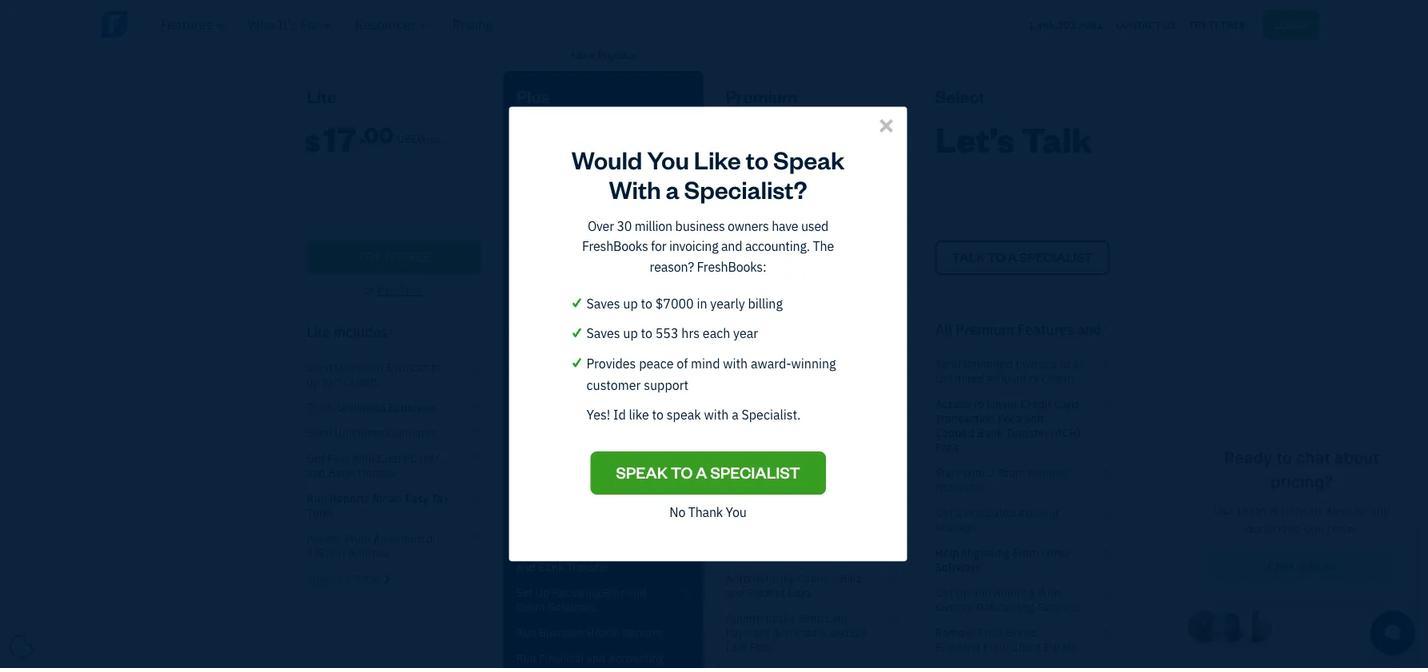 Task type: locate. For each thing, give the bounding box(es) containing it.
send left 50
[[516, 360, 542, 375]]

3 it from the left
[[804, 248, 816, 265]]

1 saves from the top
[[586, 295, 620, 312]]

0 horizontal spatial $
[[305, 128, 320, 158]]

1 vertical spatial get paid with credit cards and bank transfer
[[516, 545, 652, 574]]

send unlimited invoices to an unlimited amount of clients up payments
[[726, 360, 875, 389]]

specialist for talk to a specialist
[[1020, 248, 1093, 265]]

and up payment
[[726, 585, 744, 600]]

1 usd/mo from the left
[[397, 130, 439, 146]]

send for lite
[[516, 360, 542, 375]]

up for custom
[[956, 586, 970, 601]]

0 horizontal spatial or buy now
[[363, 282, 424, 297]]

50
[[544, 374, 558, 389]]

1 horizontal spatial access
[[935, 397, 971, 412]]

1 it from the left
[[385, 248, 397, 265]]

2 vertical spatial fees
[[750, 640, 774, 654]]

client left the emails on the right bottom of page
[[1012, 640, 1041, 655]]

fees right transaction
[[998, 411, 1022, 426]]

talk to a specialist
[[952, 248, 1093, 265]]

1 vertical spatial freshbooks
[[978, 626, 1038, 640]]

and: up the card
[[1077, 320, 1106, 339]]

invoices for premium
[[805, 360, 848, 375]]

other
[[1042, 546, 1071, 561]]

expenses up estimates
[[388, 400, 437, 415]]

and up freshbooks: on the top of the page
[[721, 238, 742, 255]]

2 horizontal spatial of
[[1029, 371, 1039, 386]]

clients right 5
[[344, 374, 379, 389]]

recurring
[[552, 585, 600, 600]]

the
[[813, 238, 834, 255]]

lite for lite
[[307, 84, 337, 107]]

bill inside automatically send late payment reminders and bill late fees
[[851, 625, 867, 640]]

up right set
[[535, 585, 549, 600]]

2 horizontal spatial and:
[[1077, 320, 1106, 339]]

reports up accounting
[[622, 625, 662, 640]]

$ for lite
[[305, 128, 320, 158]]

automatically down automatically capture bills and receipt data
[[726, 611, 795, 626]]

receipt inside the automatically capture receipt data
[[516, 440, 554, 455]]

send left 5
[[307, 360, 332, 375]]

an inside run reports for an easy tax time
[[390, 491, 402, 506]]

set
[[516, 585, 533, 600]]

2 usd/mo from the left
[[618, 130, 660, 146]]

capture inside the automatically capture receipt data
[[588, 425, 628, 440]]

run left financial
[[516, 651, 536, 666]]

email inside email receipts right to your account
[[516, 465, 544, 480]]

free for try it free link
[[1221, 18, 1246, 31]]

0 horizontal spatial an
[[390, 491, 402, 506]]

to up estimates
[[431, 360, 441, 375]]

saves
[[586, 295, 620, 312], [586, 325, 620, 342]]

2 horizontal spatial try it free
[[775, 248, 850, 265]]

an up the card
[[1073, 357, 1085, 372]]

0 horizontal spatial .00 usd/mo
[[359, 120, 439, 148]]

to left 5
[[322, 374, 332, 389]]

automatically inside the automatically capture receipt data
[[516, 425, 585, 440]]

0 horizontal spatial try it free
[[356, 248, 431, 265]]

0 horizontal spatial reports
[[330, 491, 370, 506]]

1 horizontal spatial buy
[[587, 282, 607, 297]]

features for all premium features and:
[[1017, 320, 1074, 339]]

premium
[[726, 84, 797, 107], [956, 320, 1014, 339]]

winning
[[791, 355, 836, 372]]

clients right 50
[[560, 374, 595, 389]]

client inside 'remove freshbooks branding from client emails'
[[1012, 640, 1041, 655]]

with up 'recurring'
[[562, 545, 586, 560]]

send
[[935, 357, 961, 372], [307, 360, 332, 375], [516, 360, 542, 375], [726, 360, 751, 375], [307, 425, 332, 440], [798, 611, 823, 626]]

0 horizontal spatial cards
[[410, 451, 439, 466]]

of down winning
[[820, 374, 829, 389]]

buy now link up all lite features and: in the left of the page
[[587, 282, 634, 297]]

start with 2 team member accounts
[[935, 466, 1069, 495]]

2 horizontal spatial .00
[[786, 120, 820, 148]]

0 vertical spatial receipt
[[516, 440, 554, 455]]

and left running
[[972, 586, 991, 601]]

or
[[363, 282, 374, 297], [573, 282, 584, 297], [782, 282, 796, 297]]

unlimited up lower
[[963, 357, 1012, 372]]

over 30 million business owners have used freshbooks for invoicing and accounting. the reason? freshbooks:
[[582, 217, 834, 275]]

email inside customize email templates with dynamic fields
[[781, 480, 809, 495]]

1 horizontal spatial all
[[726, 323, 743, 341]]

amount up lower
[[987, 371, 1026, 386]]

1 horizontal spatial bank
[[538, 560, 564, 574]]

2 .00 usd/mo from the left
[[580, 120, 660, 148]]

1 vertical spatial fees
[[935, 440, 959, 455]]

run inside run reports for an easy tax time
[[307, 491, 327, 506]]

3 try it free link from the left
[[726, 240, 900, 275]]

2 $ from the left
[[724, 128, 739, 158]]

payments
[[802, 400, 852, 415]]

of inside provides peace of mind with award-winning customer support
[[677, 355, 688, 372]]

2 now from the left
[[610, 282, 634, 297]]

bill right the bills,
[[783, 400, 799, 415]]

invoices inside send unlimited invoices to up to 5 clients
[[386, 360, 429, 375]]

1 try it free from the left
[[356, 248, 431, 265]]

0 horizontal spatial amount
[[777, 374, 817, 389]]

for down million
[[651, 238, 666, 255]]

track for track project profitability
[[726, 454, 753, 469]]

capture for automatically capture bills and receipt data
[[798, 571, 837, 586]]

1 vertical spatial customize
[[726, 520, 778, 534]]

0 vertical spatial bank
[[977, 426, 1003, 441]]

paid down send unlimited estimates
[[327, 451, 349, 466]]

automatically track expenses down "customize email signatures"
[[726, 545, 876, 560]]

1 .00 from the left
[[359, 120, 393, 148]]

to inside access to lower credit card transaction fees and capped bank transfer (ach) fees
[[974, 397, 984, 412]]

access to lower credit card transaction fees and capped bank transfer (ach) fees
[[935, 397, 1081, 455]]

2 horizontal spatial bank
[[977, 426, 1003, 441]]

of left the mind
[[677, 355, 688, 372]]

track up send unlimited estimates
[[307, 400, 334, 415]]

payable
[[726, 429, 765, 443]]

1 horizontal spatial for
[[651, 238, 666, 255]]

of for premium
[[820, 374, 829, 389]]

0 vertical spatial freshbooks
[[582, 238, 648, 255]]

1 or from the left
[[363, 282, 374, 297]]

features for all lite features and:
[[564, 323, 620, 341]]

0 horizontal spatial paid
[[327, 451, 349, 466]]

automatically for data
[[516, 425, 585, 440]]

1 vertical spatial for
[[373, 491, 387, 506]]

invoices down all premium features and:
[[1015, 357, 1057, 372]]

to up the card
[[1060, 357, 1070, 372]]

expenses for lite includes:
[[388, 400, 437, 415]]

bank
[[977, 426, 1003, 441], [328, 465, 354, 480], [538, 560, 564, 574]]

automatically for payment
[[726, 611, 795, 626]]

you inside would you like to speak with a specialist?
[[647, 144, 689, 176]]

accounts up profitability
[[795, 414, 842, 429]]

try it free for lite
[[356, 248, 431, 265]]

0 horizontal spatial up
[[535, 585, 549, 600]]

track down payable in the bottom of the page
[[726, 454, 753, 469]]

fees up the 'start'
[[935, 440, 959, 455]]

2 buy from the left
[[587, 282, 607, 297]]

premium up lower
[[956, 320, 1014, 339]]

access inside access to lower credit card transaction fees and capped bank transfer (ach) fees
[[935, 397, 971, 412]]

software
[[935, 560, 981, 575]]

send unlimited invoices to an unlimited amount of clients for premium
[[726, 360, 875, 389]]

0 horizontal spatial late
[[726, 640, 747, 654]]

compare plans link
[[307, 571, 390, 586]]

automatically up receipts on the bottom
[[516, 425, 585, 440]]

your
[[635, 465, 657, 480]]

1 vertical spatial run
[[516, 625, 536, 640]]

and: left 553
[[623, 323, 652, 341]]

automatically down 50
[[516, 400, 585, 415]]

up left 5
[[307, 374, 319, 389]]

accounts inside start with 2 team member accounts
[[935, 480, 982, 495]]

0 horizontal spatial freshbooks
[[582, 238, 648, 255]]

1 horizontal spatial speak
[[773, 144, 845, 176]]

up inside get up and running with custom onboarding services
[[956, 586, 970, 601]]

1 vertical spatial accounts
[[935, 480, 982, 495]]

from right branding
[[983, 640, 1009, 655]]

0 vertical spatial bill
[[783, 400, 799, 415]]

2 customize from the top
[[726, 520, 778, 534]]

thank
[[688, 504, 723, 521]]

paid up 'recurring'
[[537, 545, 560, 560]]

and inside the over 30 million business owners have used freshbooks for invoicing and accounting. the reason? freshbooks:
[[721, 238, 742, 255]]

on
[[426, 531, 439, 546]]

bills right 'recurring'
[[603, 585, 625, 600]]

project
[[756, 454, 791, 469]]

buy up includes:
[[377, 282, 397, 297]]

to
[[746, 144, 768, 176], [987, 248, 1005, 265], [641, 295, 652, 312], [641, 325, 652, 342], [1060, 357, 1070, 372], [431, 360, 441, 375], [641, 360, 651, 375], [850, 360, 860, 375], [322, 374, 332, 389], [532, 374, 542, 389], [974, 397, 984, 412], [671, 462, 693, 483], [622, 465, 632, 480]]

access down time on the left bottom of page
[[307, 531, 342, 546]]

bills down "signatures"
[[840, 571, 862, 586]]

it's
[[278, 16, 297, 33]]

1 vertical spatial talk
[[952, 248, 985, 265]]

select
[[935, 84, 985, 107]]

or up includes:
[[363, 282, 374, 297]]

get up help
[[935, 506, 953, 521]]

1 horizontal spatial late
[[826, 611, 847, 626]]

$
[[305, 128, 320, 158], [724, 128, 739, 158]]

send inside send unlimited invoices to up to 50 clients
[[516, 360, 542, 375]]

services
[[1038, 600, 1080, 615]]

buy
[[377, 282, 397, 297], [587, 282, 607, 297]]

member
[[1028, 466, 1069, 481]]

or buy now
[[363, 282, 424, 297], [573, 282, 634, 297]]

free
[[1221, 18, 1246, 31], [399, 248, 431, 265], [609, 248, 641, 265], [818, 248, 850, 265]]

and inside "set up recurring bills and client retainers"
[[627, 585, 646, 600]]

data up receipts on the bottom
[[557, 440, 580, 455]]

2 vertical spatial run
[[516, 651, 536, 666]]

bills
[[840, 571, 862, 586], [603, 585, 625, 600]]

would you like to speak with a specialist?
[[571, 144, 845, 204]]

help migrating from other software
[[935, 546, 1071, 575]]

0 horizontal spatial account
[[516, 480, 557, 495]]

freshbooks:
[[697, 259, 766, 275]]

1 customize from the top
[[726, 480, 778, 495]]

0 vertical spatial customize
[[726, 480, 778, 495]]

peace
[[639, 355, 674, 372]]

talk
[[1021, 116, 1093, 161], [952, 248, 985, 265]]

cookie consent banner dialog
[[12, 472, 252, 656]]

3 .00 from the left
[[786, 120, 820, 148]]

capture inside automatically capture bills and receipt data
[[798, 571, 837, 586]]

send unlimited invoices to an unlimited amount of clients up lower
[[935, 357, 1085, 386]]

0 horizontal spatial get paid with credit cards and bank transfer
[[307, 451, 439, 480]]

0 horizontal spatial capture
[[588, 425, 628, 440]]

invoices up customer
[[596, 360, 638, 375]]

with right 'vendors'
[[770, 414, 793, 429]]

credit
[[1021, 397, 1052, 412], [377, 451, 408, 466], [589, 545, 620, 560]]

try
[[1189, 18, 1207, 31], [356, 248, 382, 265], [566, 248, 592, 265], [775, 248, 801, 265]]

0 horizontal spatial premium
[[726, 84, 797, 107]]

specialist inside document
[[710, 462, 800, 483]]

buy now link for try it free link related to lite
[[377, 282, 424, 297]]

1 vertical spatial bank
[[328, 465, 354, 480]]

features up winning
[[777, 323, 834, 341]]

for
[[651, 238, 666, 255], [373, 491, 387, 506]]

buy for 2nd try it free link from the left
[[587, 282, 607, 297]]

a up all premium features and:
[[1008, 248, 1017, 265]]

0 horizontal spatial buy
[[377, 282, 397, 297]]

clients inside send unlimited invoices to up to 5 clients
[[344, 374, 379, 389]]

to inside would you like to speak with a specialist?
[[746, 144, 768, 176]]

2 horizontal spatial from
[[1012, 546, 1039, 561]]

1 vertical spatial cards
[[623, 545, 652, 560]]

right
[[593, 465, 619, 480]]

help
[[935, 546, 959, 561]]

you right thank
[[726, 504, 747, 521]]

provides peace of mind with award-winning customer support
[[586, 355, 836, 394]]

send unlimited invoices to an unlimited amount of clients
[[935, 357, 1085, 386], [726, 360, 875, 389]]

1 horizontal spatial try it free
[[566, 248, 641, 265]]

track for track unlimited expenses
[[307, 400, 334, 415]]

transfer inside access to lower credit card transaction fees and capped bank transfer (ach) fees
[[1006, 426, 1048, 441]]

1 horizontal spatial receipt
[[747, 585, 785, 600]]

pricing
[[452, 16, 493, 33]]

expenses for all lite features and:
[[618, 400, 666, 415]]

unlimited down all lite features and: in the left of the page
[[544, 360, 593, 375]]

1 buy now link from the left
[[377, 282, 424, 297]]

1 .00 usd/mo from the left
[[359, 120, 439, 148]]

track bills, bill payments & vendors with accounts payable
[[726, 400, 862, 443]]

2 horizontal spatial all
[[935, 320, 952, 339]]

up inside send unlimited invoices to up to 50 clients
[[516, 374, 529, 389]]

automatically send late payment reminders and bill late fees link
[[726, 611, 900, 654]]

access up capped
[[935, 397, 971, 412]]

set up recurring bills and client retainers
[[516, 585, 646, 614]]

send inside send unlimited invoices to up to 5 clients
[[307, 360, 332, 375]]

access inside "access from anywhere on ios and android"
[[307, 531, 342, 546]]

0 horizontal spatial fees
[[750, 640, 774, 654]]

with right running
[[1038, 586, 1061, 601]]

reminders
[[773, 625, 827, 640]]

free for try it free link related to lite
[[399, 248, 431, 265]]

1 try it free link from the left
[[307, 240, 481, 275]]

free for try it free link for premium
[[818, 248, 850, 265]]

1 horizontal spatial try it free link
[[516, 240, 690, 275]]

lite includes:
[[307, 323, 392, 341]]

automatically inside automatically capture bills and receipt data
[[726, 571, 795, 586]]

freshbooks inside the over 30 million business owners have used freshbooks for invoicing and accounting. the reason? freshbooks:
[[582, 238, 648, 255]]

2 buy now link from the left
[[587, 282, 634, 297]]

data inside automatically capture bills and receipt data
[[788, 585, 811, 600]]

0 horizontal spatial automatically track expenses
[[516, 400, 666, 415]]

0 vertical spatial automatically track expenses
[[516, 400, 666, 415]]

1 $ from the left
[[305, 128, 320, 158]]

try down over
[[566, 248, 592, 265]]

1 horizontal spatial accounts
[[935, 480, 982, 495]]

1 vertical spatial saves
[[586, 325, 620, 342]]

0 vertical spatial paid
[[327, 451, 349, 466]]

branding
[[935, 640, 980, 655]]

used
[[801, 217, 828, 234]]

receipt inside automatically capture bills and receipt data
[[747, 585, 785, 600]]

1 horizontal spatial freshbooks
[[978, 626, 1038, 640]]

get inside get up and running with custom onboarding services
[[935, 586, 953, 601]]

0 vertical spatial access
[[935, 397, 971, 412]]

0 horizontal spatial or
[[363, 282, 374, 297]]

1 horizontal spatial up
[[956, 586, 970, 601]]

buy now link up includes:
[[377, 282, 424, 297]]

transfer up 'recurring'
[[567, 560, 609, 574]]

and right 'recurring'
[[627, 585, 646, 600]]

automatically down "customize email signatures"
[[726, 545, 795, 560]]

0 horizontal spatial talk
[[952, 248, 985, 265]]

3 try it free from the left
[[775, 248, 850, 265]]

2 horizontal spatial try it free link
[[726, 240, 900, 275]]

data
[[557, 440, 580, 455], [788, 585, 811, 600]]

plans
[[354, 571, 380, 586]]

client
[[516, 600, 545, 614], [1012, 640, 1041, 655]]

.00
[[359, 120, 393, 148], [580, 120, 614, 148], [786, 120, 820, 148]]

send down track unlimited expenses
[[307, 425, 332, 440]]

send inside automatically send late payment reminders and bill late fees
[[798, 611, 823, 626]]

expenses down "signatures"
[[828, 545, 876, 560]]

lite
[[307, 84, 337, 107], [307, 323, 330, 341], [537, 323, 560, 341]]

with inside get up and running with custom onboarding services
[[1038, 586, 1061, 601]]

0 vertical spatial you
[[647, 144, 689, 176]]

fees down automatically capture bills and receipt data
[[750, 640, 774, 654]]

1 horizontal spatial from
[[983, 640, 1009, 655]]

get inside get a dedicated account manager
[[935, 506, 953, 521]]

freshbooks logo image
[[100, 9, 224, 39]]

and: for premium
[[837, 323, 866, 341]]

email for customize email templates with dynamic fields
[[781, 480, 809, 495]]

account inside get a dedicated account manager
[[1018, 506, 1059, 521]]

and:
[[1077, 320, 1106, 339], [623, 323, 652, 341], [837, 323, 866, 341]]

bank up 'recurring'
[[538, 560, 564, 574]]

1 horizontal spatial it
[[594, 248, 606, 265]]

0 vertical spatial specialist
[[1020, 248, 1093, 265]]

0 vertical spatial get paid with credit cards and bank transfer
[[307, 451, 439, 480]]

million
[[635, 217, 672, 234]]

1 horizontal spatial buy now link
[[587, 282, 634, 297]]

cards
[[410, 451, 439, 466], [623, 545, 652, 560]]

capture up right
[[588, 425, 628, 440]]

0 horizontal spatial expenses
[[388, 400, 437, 415]]

2 horizontal spatial an
[[1073, 357, 1085, 372]]

bills inside "set up recurring bills and client retainers"
[[603, 585, 625, 600]]

.00 usd/mo
[[359, 120, 439, 148], [580, 120, 660, 148]]

from
[[345, 531, 371, 546], [1012, 546, 1039, 561], [983, 640, 1009, 655]]

freshbooks down 30
[[582, 238, 648, 255]]

2
[[988, 466, 995, 481]]

0 horizontal spatial of
[[677, 355, 688, 372]]

and inside "access from anywhere on ios and android"
[[327, 545, 345, 560]]

now
[[400, 282, 424, 297], [610, 282, 634, 297]]

1 horizontal spatial usd/mo
[[618, 130, 660, 146]]

dedicated
[[964, 506, 1015, 521]]

and right lower
[[1024, 411, 1044, 426]]

try it free for premium
[[775, 248, 850, 265]]

all lite features and:
[[516, 323, 652, 341]]

invoices for lite
[[386, 360, 429, 375]]

a inside get a dedicated account manager
[[956, 506, 962, 521]]

like
[[694, 144, 741, 176]]

customize for customize email templates with dynamic fields
[[726, 480, 778, 495]]

0 horizontal spatial specialist
[[710, 462, 800, 483]]

for inside run reports for an easy tax time
[[373, 491, 387, 506]]

saves up to $7000 in yearly billing
[[586, 295, 783, 312]]

0 horizontal spatial speak
[[616, 462, 668, 483]]

0 horizontal spatial access
[[307, 531, 342, 546]]

1 buy from the left
[[377, 282, 397, 297]]

account
[[516, 480, 557, 495], [1018, 506, 1059, 521]]

up inside "set up recurring bills and client retainers"
[[535, 585, 549, 600]]

2 saves from the top
[[586, 325, 620, 342]]

automatically capture receipt data
[[516, 425, 628, 455]]

it
[[385, 248, 397, 265], [594, 248, 606, 265], [804, 248, 816, 265]]

to left your
[[622, 465, 632, 480]]

automatically track expenses
[[516, 400, 666, 415], [726, 545, 876, 560]]

1 horizontal spatial talk
[[1021, 116, 1093, 161]]

and down run business health reports
[[586, 651, 605, 666]]

saves for saves up to 553 hrs each year
[[586, 325, 620, 342]]

track unlimited expenses
[[307, 400, 437, 415]]

0 vertical spatial for
[[651, 238, 666, 255]]

1 vertical spatial plus
[[746, 323, 774, 341]]

and right reminders
[[830, 625, 848, 640]]

1 horizontal spatial an
[[863, 360, 875, 375]]

1 vertical spatial paid
[[537, 545, 560, 560]]

cards down estimates
[[410, 451, 439, 466]]

credit left the card
[[1021, 397, 1052, 412]]

0 horizontal spatial from
[[345, 531, 371, 546]]

customize inside customize email templates with dynamic fields
[[726, 480, 778, 495]]

1 vertical spatial receipt
[[747, 585, 785, 600]]

try left the it
[[1189, 18, 1207, 31]]

get up set
[[516, 545, 534, 560]]

to right like
[[746, 144, 768, 176]]

run inside run financial and accounting reports
[[516, 651, 536, 666]]

1 now from the left
[[400, 282, 424, 297]]

reports inside run financial and accounting reports
[[516, 665, 556, 668]]

from left other
[[1012, 546, 1039, 561]]

2 horizontal spatial credit
[[1021, 397, 1052, 412]]

speak
[[773, 144, 845, 176], [616, 462, 668, 483]]

get paid with credit cards and bank transfer down send unlimited estimates
[[307, 451, 439, 480]]

customize down the dynamic at the bottom right
[[726, 520, 778, 534]]

automatically inside automatically send late payment reminders and bill late fees
[[726, 611, 795, 626]]

bank inside access to lower credit card transaction fees and capped bank transfer (ach) fees
[[977, 426, 1003, 441]]

0 vertical spatial fees
[[998, 411, 1022, 426]]

track inside the "track bills, bill payments & vendors with accounts payable"
[[726, 400, 753, 415]]

bill right reminders
[[851, 625, 867, 640]]

0 vertical spatial saves
[[586, 295, 620, 312]]

for left easy
[[373, 491, 387, 506]]

try up includes:
[[356, 248, 382, 265]]

0 horizontal spatial try it free link
[[307, 240, 481, 275]]

who it's for link
[[248, 16, 331, 33]]

1 horizontal spatial automatically track expenses
[[726, 545, 876, 560]]

1 horizontal spatial or
[[573, 282, 584, 297]]

2 it from the left
[[594, 248, 606, 265]]

lite down for
[[307, 84, 337, 107]]

reports inside run reports for an easy tax time
[[330, 491, 370, 506]]

tax
[[431, 491, 449, 506]]

send down automatically capture bills and receipt data
[[798, 611, 823, 626]]

1 horizontal spatial account
[[1018, 506, 1059, 521]]

0 vertical spatial transfer
[[1006, 426, 1048, 441]]

reason?
[[650, 259, 694, 275]]

an for premium
[[863, 360, 875, 375]]

access
[[935, 397, 971, 412], [307, 531, 342, 546]]

an
[[1073, 357, 1085, 372], [863, 360, 875, 375], [390, 491, 402, 506]]

1 horizontal spatial plus
[[746, 323, 774, 341]]

easy
[[405, 491, 429, 506]]

send unlimited invoices to an unlimited amount of clients for select
[[935, 357, 1085, 386]]

automatically
[[516, 400, 585, 415], [516, 425, 585, 440], [726, 545, 795, 560], [726, 571, 795, 586], [726, 611, 795, 626]]

account down member on the right bottom of page
[[1018, 506, 1059, 521]]

1 horizontal spatial get paid with credit cards and bank transfer
[[516, 545, 652, 574]]

it for lite
[[385, 248, 397, 265]]



Task type: describe. For each thing, give the bounding box(es) containing it.
from inside "access from anywhere on ios and android"
[[345, 531, 371, 546]]

free for 2nd try it free link from the left
[[609, 248, 641, 265]]

30
[[617, 217, 632, 234]]

android
[[348, 545, 388, 560]]

1 vertical spatial reports
[[622, 625, 662, 640]]

2 vertical spatial transfer
[[567, 560, 609, 574]]

bills inside automatically capture bills and receipt data
[[840, 571, 862, 586]]

to right your
[[671, 462, 693, 483]]

email for customize email signatures
[[781, 520, 809, 534]]

support
[[644, 377, 689, 394]]

customize for customize email signatures
[[726, 520, 778, 534]]

get up time on the left bottom of page
[[307, 451, 324, 466]]

an for select
[[1073, 357, 1085, 372]]

saves up to 553 hrs each year
[[586, 325, 758, 342]]

account inside email receipts right to your account
[[516, 480, 557, 495]]

1 vertical spatial premium
[[956, 320, 1014, 339]]

speak to a specialist link
[[590, 452, 826, 495]]

resources
[[355, 16, 417, 33]]

templates
[[812, 480, 864, 495]]

with inside would you like to speak with a specialist?
[[609, 173, 661, 204]]

remove freshbooks branding from client emails
[[935, 626, 1077, 655]]

compare
[[307, 571, 351, 586]]

amount for select
[[987, 371, 1026, 386]]

with inside the "track bills, bill payments & vendors with accounts payable"
[[770, 414, 793, 429]]

features for all plus features and:
[[777, 323, 834, 341]]

track down customer
[[588, 400, 616, 415]]

get a dedicated account manager
[[935, 506, 1059, 535]]

accounting.
[[745, 238, 810, 255]]

bills,
[[756, 400, 780, 415]]

and inside run financial and accounting reports
[[586, 651, 605, 666]]

track down "customize email signatures"
[[798, 545, 825, 560]]

business
[[675, 217, 725, 234]]

3 or from the left
[[782, 282, 796, 297]]

for inside the over 30 million business owners have used freshbooks for invoicing and accounting. the reason? freshbooks:
[[651, 238, 666, 255]]

it
[[1209, 18, 1219, 31]]

bill inside the "track bills, bill payments & vendors with accounts payable"
[[783, 400, 799, 415]]

up left $7000
[[623, 295, 638, 312]]

capped
[[935, 426, 974, 441]]

dynamic
[[751, 494, 795, 509]]

run reports for an easy tax time
[[307, 491, 449, 520]]

have
[[772, 217, 798, 234]]

1 horizontal spatial paid
[[537, 545, 560, 560]]

clients up the card
[[1042, 371, 1076, 386]]

try it free
[[1189, 18, 1246, 31]]

to up &
[[850, 360, 860, 375]]

get up and running with custom onboarding services
[[935, 586, 1080, 615]]

transaction
[[935, 411, 995, 426]]

all for premium
[[726, 323, 743, 341]]

from inside 'remove freshbooks branding from client emails'
[[983, 640, 1009, 655]]

1 horizontal spatial you
[[726, 504, 747, 521]]

0 vertical spatial cards
[[410, 451, 439, 466]]

with down send unlimited estimates
[[352, 451, 375, 466]]

freshbooks inside 'remove freshbooks branding from client emails'
[[978, 626, 1038, 640]]

hrs
[[681, 325, 700, 342]]

login
[[1274, 16, 1309, 31]]

running
[[994, 586, 1035, 601]]

i link
[[516, 506, 690, 534]]

speak to a specialist
[[616, 462, 800, 483]]

and inside access to lower credit card transaction fees and capped bank transfer (ach) fees
[[1024, 411, 1044, 426]]

track project profitability
[[726, 454, 852, 469]]

access for and
[[307, 531, 342, 546]]

2 .00 from the left
[[580, 120, 614, 148]]

and inside automatically send late payment reminders and bill late fees
[[830, 625, 848, 640]]

signatures
[[812, 520, 865, 534]]

unlimited inside send unlimited invoices to up to 50 clients
[[544, 360, 593, 375]]

let's
[[935, 116, 1014, 161]]

with inside start with 2 team member accounts
[[962, 466, 985, 481]]

2 try it free from the left
[[566, 248, 641, 265]]

saves for saves up to $7000 in yearly billing
[[586, 295, 620, 312]]

send for premium
[[935, 357, 961, 372]]

2 or buy now from the left
[[573, 282, 634, 297]]

manager
[[935, 520, 979, 535]]

custom
[[935, 600, 974, 615]]

with
[[723, 355, 748, 372]]

try down have
[[775, 248, 801, 265]]

lite for lite includes:
[[307, 323, 330, 341]]

remove
[[935, 626, 976, 640]]

send unlimited invoices to up to 5 clients
[[307, 360, 441, 389]]

run for run business health reports
[[516, 625, 536, 640]]

send for plus
[[726, 360, 751, 375]]

for
[[300, 16, 320, 33]]

all plus features and:
[[726, 323, 866, 341]]

1 or buy now from the left
[[363, 282, 424, 297]]

in
[[697, 295, 707, 312]]

anywhere
[[373, 531, 424, 546]]

1 vertical spatial credit
[[377, 451, 408, 466]]

clients inside send unlimited invoices to up to 50 clients
[[560, 374, 595, 389]]

and inside automatically capture bills and receipt data
[[726, 585, 744, 600]]

invoicing
[[669, 238, 718, 255]]

0 horizontal spatial all
[[516, 323, 533, 341]]

email receipts right to your account
[[516, 465, 657, 495]]

card
[[1054, 397, 1079, 412]]

to up support
[[641, 360, 651, 375]]

unlimited down track unlimited expenses
[[335, 425, 384, 440]]

$ for premium
[[724, 128, 739, 158]]

a inside would you like to speak with a specialist?
[[666, 173, 679, 204]]

lower
[[987, 397, 1018, 412]]

speak inside would you like to speak with a specialist?
[[773, 144, 845, 176]]

and inside get up and running with custom onboarding services
[[972, 586, 991, 601]]

unlimited up transaction
[[935, 371, 984, 386]]

vendors
[[726, 414, 767, 429]]

and up set
[[516, 560, 535, 574]]

unlimited inside send unlimited invoices to up to 5 clients
[[335, 360, 384, 375]]

2 vertical spatial bank
[[538, 560, 564, 574]]

estimates
[[386, 425, 436, 440]]

to inside email receipts right to your account
[[622, 465, 632, 480]]

time
[[307, 505, 332, 520]]

run for run reports for an easy tax time
[[307, 491, 327, 506]]

0 horizontal spatial bank
[[328, 465, 354, 480]]

customize email templates with dynamic fields
[[726, 480, 864, 509]]

customize email signatures
[[726, 520, 865, 534]]

accounts inside the "track bills, bill payments & vendors with accounts payable"
[[795, 414, 842, 429]]

let's talk
[[935, 116, 1093, 161]]

1 vertical spatial speak
[[616, 462, 668, 483]]

&
[[854, 400, 862, 415]]

buy now link for 2nd try it free link from the left
[[587, 282, 634, 297]]

a up thank
[[696, 462, 707, 483]]

us
[[1163, 18, 1176, 31]]

try it free link for premium
[[726, 240, 900, 275]]

who it's for
[[248, 16, 320, 33]]

0 horizontal spatial transfer
[[356, 465, 398, 480]]

to left $7000
[[641, 295, 652, 312]]

onboarding
[[976, 600, 1035, 615]]

owners
[[728, 217, 769, 234]]

to up all premium features and:
[[987, 248, 1005, 265]]

up for client
[[535, 585, 549, 600]]

up inside send unlimited invoices to up to 5 clients
[[307, 374, 319, 389]]

send for includes:
[[307, 360, 332, 375]]

access from anywhere on ios and android
[[307, 531, 439, 560]]

clients up &
[[832, 374, 867, 389]]

to left 50
[[532, 374, 542, 389]]

invoices for select
[[1015, 357, 1057, 372]]

buy for try it free link related to lite
[[377, 282, 397, 297]]

all premium features and:
[[935, 320, 1106, 339]]

features left 'who'
[[160, 16, 213, 33]]

award-
[[751, 355, 791, 372]]

contact us
[[1116, 18, 1176, 31]]

and: for select
[[1077, 320, 1106, 339]]

run for run financial and accounting reports
[[516, 651, 536, 666]]

all for select
[[935, 320, 952, 339]]

with inside customize email templates with dynamic fields
[[726, 494, 749, 509]]

amount for premium
[[777, 374, 817, 389]]

retainers
[[548, 600, 596, 614]]

it for premium
[[804, 248, 816, 265]]

553
[[655, 325, 678, 342]]

try it free link for lite
[[307, 240, 481, 275]]

and up time on the left bottom of page
[[307, 465, 325, 480]]

no thank you link
[[669, 501, 747, 523]]

emails
[[1044, 640, 1077, 655]]

2 or from the left
[[573, 282, 584, 297]]

send unlimited estimates
[[307, 425, 436, 440]]

capture for automatically capture receipt data
[[588, 425, 628, 440]]

specialist for speak to a specialist
[[710, 462, 800, 483]]

2 try it free link from the left
[[516, 240, 690, 275]]

no thank you
[[669, 504, 747, 521]]

0 horizontal spatial and:
[[623, 323, 652, 341]]

client inside "set up recurring bills and client retainers"
[[516, 600, 545, 614]]

automatically capture receipt data link
[[516, 425, 690, 455]]

2 horizontal spatial expenses
[[828, 545, 876, 560]]

lite up 50
[[537, 323, 560, 341]]

who
[[248, 16, 275, 33]]

cookie preferences image
[[10, 635, 34, 659]]

up up the provides
[[623, 325, 638, 342]]

0 horizontal spatial plus
[[516, 84, 549, 107]]

run business health reports
[[516, 625, 662, 640]]

start
[[935, 466, 960, 481]]

data inside the automatically capture receipt data
[[557, 440, 580, 455]]

of for select
[[1029, 371, 1039, 386]]

to left 553
[[641, 325, 652, 342]]

fees inside automatically send late payment reminders and bill late fees
[[750, 640, 774, 654]]

automatically capture bills and receipt data
[[726, 571, 862, 600]]

access for transaction
[[935, 397, 971, 412]]

1.866.303.6061
[[1028, 18, 1103, 31]]

from inside help migrating from other software
[[1012, 546, 1039, 561]]

would you like to speak with a specialist? document
[[508, 22, 908, 646]]

year
[[733, 325, 758, 342]]

1 horizontal spatial credit
[[589, 545, 620, 560]]

features link
[[160, 16, 224, 33]]

resources link
[[355, 16, 428, 33]]

unlimited down all plus features and:
[[754, 360, 803, 375]]

unlimited down the with in the bottom of the page
[[726, 374, 774, 389]]

provides
[[586, 355, 636, 372]]

try it free link
[[1189, 14, 1246, 35]]

unlimited up send unlimited estimates
[[337, 400, 386, 415]]

0 vertical spatial talk
[[1021, 116, 1093, 161]]

track for track bills, bill payments & vendors with accounts payable
[[726, 400, 753, 415]]

credit inside access to lower credit card transaction fees and capped bank transfer (ach) fees
[[1021, 397, 1052, 412]]

invoices inside send unlimited invoices to up to 50 clients
[[596, 360, 638, 375]]

automatically for and
[[726, 571, 795, 586]]

team
[[997, 466, 1025, 481]]



Task type: vqa. For each thing, say whether or not it's contained in the screenshot.
the middle or
yes



